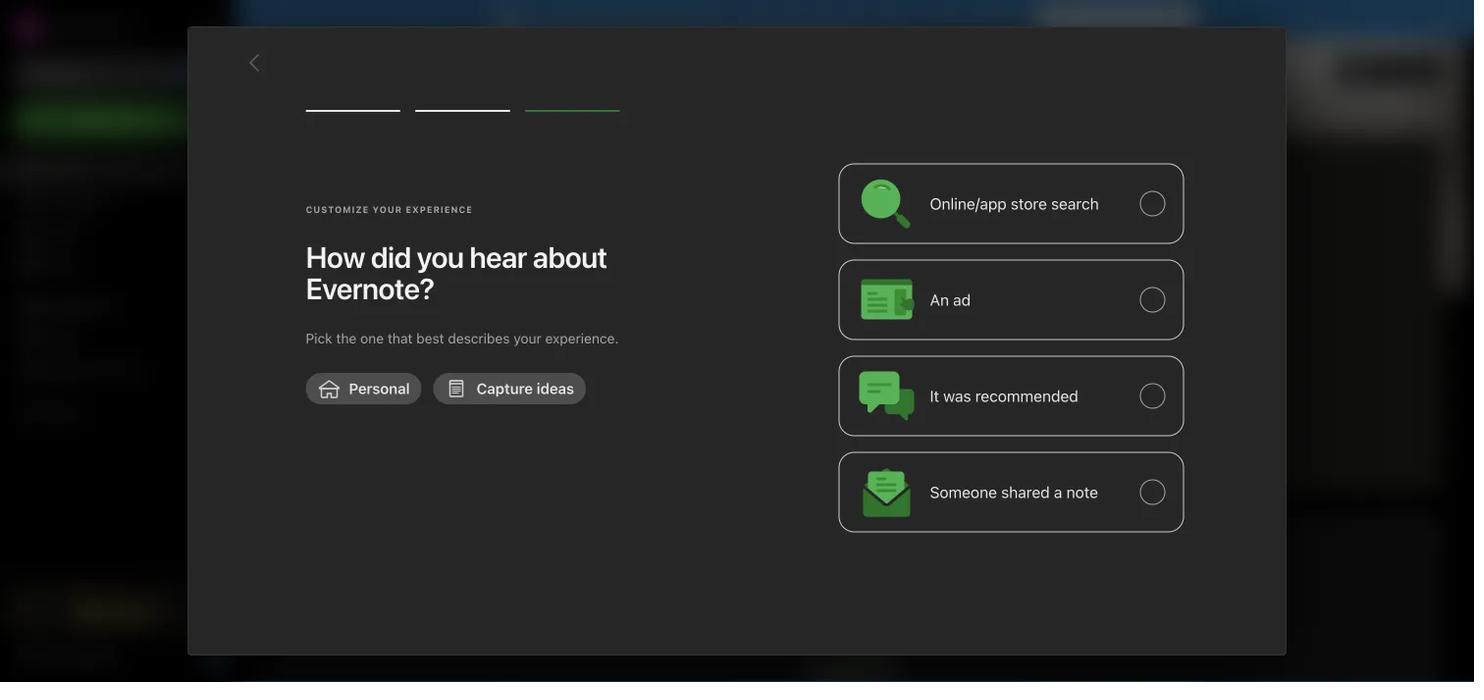 Task type: vqa. For each thing, say whether or not it's contained in the screenshot.
your to the top
yes



Task type: locate. For each thing, give the bounding box(es) containing it.
shared with me link
[[0, 354, 235, 386]]

tree
[[0, 154, 236, 574]]

0 vertical spatial note
[[386, 363, 417, 382]]

0 vertical spatial personal
[[618, 11, 674, 27]]

tab list
[[264, 185, 1037, 204]]

home
[[43, 162, 81, 178]]

get
[[1049, 11, 1072, 27], [44, 650, 67, 667]]

expand notebooks image
[[5, 299, 21, 315]]

get left started
[[44, 650, 67, 667]]

search
[[1052, 194, 1099, 213]]

get left it
[[1049, 11, 1072, 27]]

0 horizontal spatial personal
[[349, 380, 410, 397]]

good
[[260, 59, 307, 82]]

an ad
[[930, 290, 971, 309]]

for for 7
[[1118, 11, 1137, 27]]

experience
[[406, 205, 473, 215]]

1 horizontal spatial for
[[1118, 11, 1137, 27]]

personal right the evernote
[[618, 11, 674, 27]]

sync
[[740, 11, 771, 27]]

note right a
[[1067, 483, 1099, 502]]

get for get started
[[44, 650, 67, 667]]

one
[[360, 330, 384, 347]]

trash
[[43, 405, 78, 421]]

about
[[533, 240, 607, 274]]

upgrade button
[[12, 592, 224, 631]]

someone shared a note
[[930, 483, 1099, 502]]

notes link
[[0, 217, 235, 248]]

create
[[306, 363, 351, 382]]

it was recommended
[[930, 387, 1079, 405]]

1 for from the left
[[678, 11, 696, 27]]

online/app
[[930, 194, 1007, 213]]

for left the 7
[[1118, 11, 1137, 27]]

devices.
[[870, 11, 922, 27]]

recommended
[[976, 387, 1079, 405]]

1 horizontal spatial get
[[1049, 11, 1072, 27]]

personal
[[618, 11, 674, 27], [349, 380, 410, 397]]

trash link
[[0, 398, 235, 429]]

try
[[532, 11, 553, 27]]

1 vertical spatial note
[[1067, 483, 1099, 502]]

it
[[1076, 11, 1085, 27]]

tab
[[276, 185, 320, 204], [344, 185, 412, 204], [276, 562, 340, 581]]

0 vertical spatial get
[[1049, 11, 1072, 27]]

2023
[[1276, 64, 1305, 78]]

0 horizontal spatial note
[[386, 363, 417, 382]]

november
[[1190, 64, 1255, 78]]

1 horizontal spatial personal
[[618, 11, 674, 27]]

1 vertical spatial personal
[[349, 380, 410, 397]]

1 vertical spatial get
[[44, 650, 67, 667]]

2 for from the left
[[1118, 11, 1137, 27]]

personal down "one"
[[349, 380, 410, 397]]

hear
[[470, 240, 527, 274]]

note
[[386, 363, 417, 382], [1067, 483, 1099, 502]]

None search field
[[26, 57, 210, 92]]

shortcuts
[[44, 193, 106, 209]]

tree containing home
[[0, 154, 236, 574]]

shortcuts button
[[0, 186, 235, 217]]

pad
[[1149, 156, 1177, 172]]

friday, november 17, 2023
[[1144, 64, 1305, 78]]

1 horizontal spatial your
[[838, 11, 866, 27]]

your right all
[[838, 11, 866, 27]]

days
[[1152, 11, 1183, 27]]

customize button
[[1337, 55, 1443, 86]]

Start writing… text field
[[1081, 186, 1441, 472]]

how
[[306, 240, 365, 274]]

describes
[[448, 330, 510, 347]]

it was recommended button
[[839, 356, 1185, 436]]

your right describes
[[514, 330, 542, 347]]

new
[[43, 112, 71, 129]]

your
[[838, 11, 866, 27], [514, 330, 542, 347]]

best
[[417, 330, 444, 347]]

that
[[388, 330, 413, 347]]

get inside get it free for 7 days button
[[1049, 11, 1072, 27]]

customize your experience
[[306, 205, 473, 215]]

free
[[1088, 11, 1115, 27]]

1 horizontal spatial note
[[1067, 483, 1099, 502]]

note right new
[[386, 363, 417, 382]]

0 vertical spatial your
[[838, 11, 866, 27]]

0 horizontal spatial for
[[678, 11, 696, 27]]

for inside button
[[1118, 11, 1137, 27]]

0 horizontal spatial get
[[44, 650, 67, 667]]

me
[[122, 362, 142, 378]]

tasks
[[43, 256, 79, 272]]

home link
[[0, 154, 236, 186]]

for left free:
[[678, 11, 696, 27]]

0 horizontal spatial your
[[514, 330, 542, 347]]

it
[[930, 387, 940, 405]]



Task type: describe. For each thing, give the bounding box(es) containing it.
new
[[355, 363, 383, 382]]

create new note
[[306, 363, 417, 382]]

notebooks
[[44, 299, 113, 315]]

create new note button
[[277, 222, 446, 475]]

Search text field
[[26, 57, 210, 92]]

scratch pad
[[1081, 156, 1177, 172]]

notes
[[43, 224, 81, 241]]

tasks button
[[0, 248, 235, 280]]

with
[[92, 362, 118, 378]]

shared with me
[[43, 362, 142, 378]]

get started
[[44, 650, 117, 667]]

notebooks link
[[0, 292, 235, 323]]

started
[[71, 650, 117, 667]]

an ad button
[[839, 260, 1185, 340]]

someone shared a note button
[[839, 452, 1185, 532]]

pick the one that best describes your experience.
[[306, 330, 619, 347]]

pick
[[306, 330, 333, 347]]

anytime.
[[973, 11, 1027, 27]]

morning,
[[312, 59, 388, 82]]

new button
[[12, 103, 224, 138]]

1 vertical spatial your
[[514, 330, 542, 347]]

you
[[417, 240, 464, 274]]

experience.
[[545, 330, 619, 347]]

tags button
[[0, 323, 235, 354]]

all
[[820, 11, 834, 27]]

capture ideas
[[477, 380, 574, 397]]

scratch
[[1081, 156, 1146, 172]]

upgrade
[[101, 604, 160, 620]]

shared
[[43, 362, 88, 378]]

for for free:
[[678, 11, 696, 27]]

an
[[930, 290, 949, 309]]

friday,
[[1144, 64, 1186, 78]]

across
[[775, 11, 816, 27]]

evernote
[[557, 11, 614, 27]]

ideas
[[537, 380, 574, 397]]

a
[[1054, 483, 1063, 502]]

7
[[1140, 11, 1148, 27]]

online/app store search button
[[839, 163, 1185, 244]]

0
[[212, 652, 220, 665]]

free:
[[700, 11, 733, 27]]

cancel
[[926, 11, 970, 27]]

customize
[[306, 205, 369, 215]]

shared
[[1002, 483, 1050, 502]]

capture
[[477, 380, 533, 397]]

john!
[[393, 59, 441, 82]]

the
[[336, 330, 357, 347]]

your
[[373, 205, 403, 215]]

scratch pad button
[[1077, 152, 1177, 176]]

someone
[[930, 483, 998, 502]]

tags
[[44, 331, 74, 347]]

try evernote personal for free: sync across all your devices. cancel anytime.
[[532, 11, 1027, 27]]

store
[[1011, 194, 1047, 213]]

get it free for 7 days
[[1049, 11, 1183, 27]]

how did you hear about evernote?
[[306, 240, 607, 306]]

get it free for 7 days button
[[1037, 7, 1195, 32]]

was
[[944, 387, 972, 405]]

settings image
[[200, 16, 224, 39]]

get for get it free for 7 days
[[1049, 11, 1072, 27]]

ad
[[954, 290, 971, 309]]

did
[[371, 240, 411, 274]]

evernote?
[[306, 271, 435, 306]]

17,
[[1258, 64, 1273, 78]]

good morning, john!
[[260, 59, 441, 82]]

online/app store search
[[930, 194, 1099, 213]]



